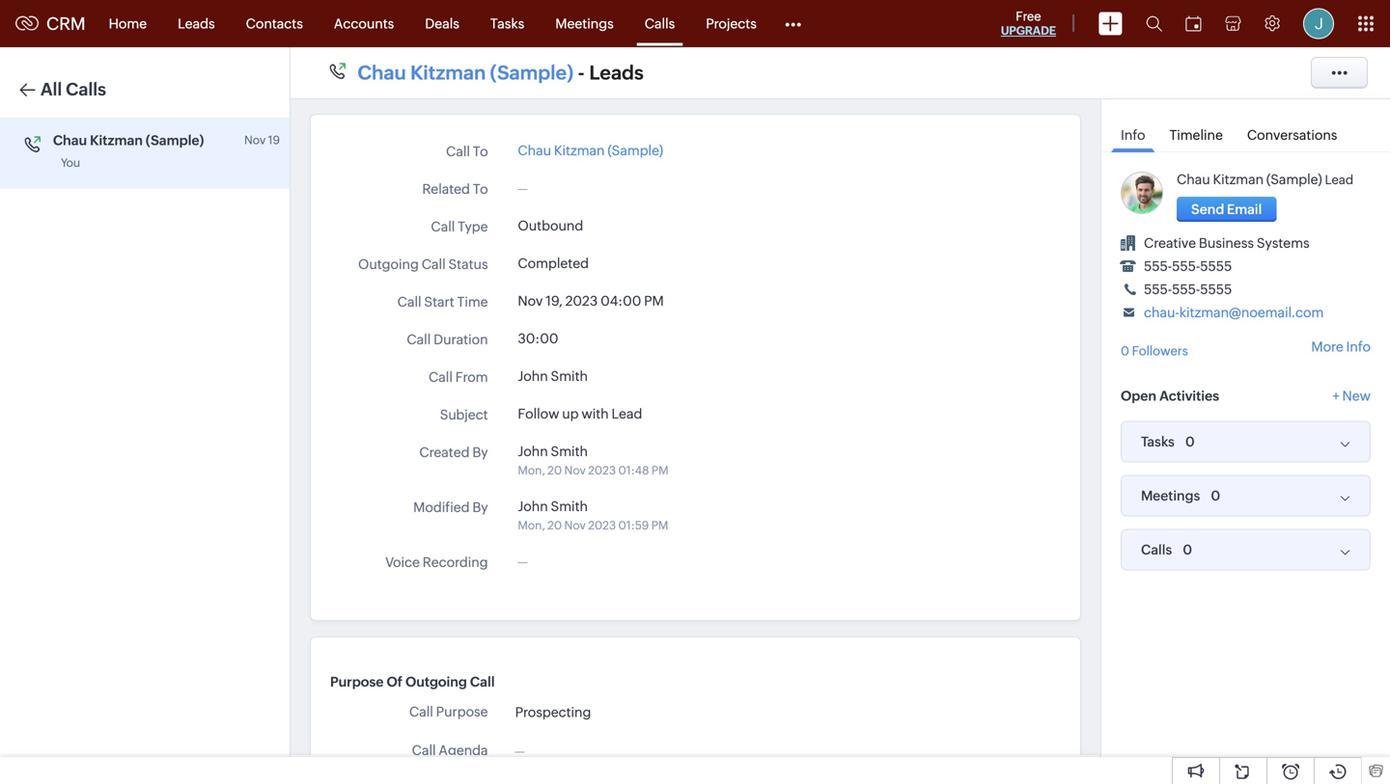 Task type: describe. For each thing, give the bounding box(es) containing it.
status
[[448, 257, 488, 272]]

john for john smith mon, 20 nov 2023 01:48 pm
[[518, 444, 548, 460]]

projects link
[[690, 0, 772, 47]]

open
[[1121, 389, 1157, 404]]

related to
[[422, 181, 488, 197]]

conversations
[[1247, 127, 1337, 143]]

info link
[[1111, 114, 1155, 153]]

nov inside john smith mon, 20 nov 2023 01:48 pm
[[564, 464, 586, 477]]

crm link
[[15, 14, 86, 34]]

create menu image
[[1099, 12, 1123, 35]]

activities
[[1160, 389, 1219, 404]]

0 vertical spatial leads
[[178, 16, 215, 31]]

all calls
[[41, 80, 106, 99]]

0 vertical spatial calls
[[645, 16, 675, 31]]

chau down accounts on the top of the page
[[358, 62, 406, 84]]

kitzman down all calls
[[90, 133, 143, 148]]

created
[[419, 445, 470, 460]]

created by
[[419, 445, 488, 460]]

call to
[[446, 144, 488, 159]]

upgrade
[[1001, 24, 1056, 37]]

business
[[1199, 236, 1254, 251]]

1 vertical spatial leads
[[589, 62, 644, 84]]

chau up you
[[53, 133, 87, 148]]

with
[[582, 406, 609, 422]]

outgoing call status
[[358, 257, 488, 272]]

free
[[1016, 9, 1041, 24]]

kitzman down deals
[[410, 62, 486, 84]]

0 vertical spatial outgoing
[[358, 257, 419, 272]]

related
[[422, 181, 470, 197]]

free upgrade
[[1001, 9, 1056, 37]]

recording
[[423, 555, 488, 571]]

1 555-555-5555 from the top
[[1144, 259, 1232, 274]]

up
[[562, 406, 579, 422]]

2 vertical spatial calls
[[1141, 543, 1172, 558]]

2023 for created by
[[588, 464, 616, 477]]

agenda
[[439, 743, 488, 759]]

follow
[[518, 406, 559, 422]]

more
[[1311, 339, 1344, 355]]

calendar image
[[1185, 16, 1202, 31]]

20 for modified by
[[548, 519, 562, 532]]

pm for modified by
[[651, 519, 668, 532]]

2 555-555-5555 from the top
[[1144, 282, 1232, 297]]

chau right call to
[[518, 143, 551, 158]]

0 vertical spatial purpose
[[330, 675, 384, 690]]

create menu element
[[1087, 0, 1134, 47]]

nov 19, 2023 04:00 pm
[[518, 293, 664, 309]]

systems
[[1257, 236, 1310, 251]]

20 for created by
[[548, 464, 562, 477]]

timeline link
[[1160, 114, 1233, 152]]

30:00
[[518, 331, 558, 347]]

john smith mon, 20 nov 2023 01:48 pm
[[518, 444, 669, 477]]

time
[[457, 294, 488, 310]]

home
[[109, 16, 147, 31]]

accounts link
[[318, 0, 410, 47]]

deals
[[425, 16, 459, 31]]

contacts link
[[230, 0, 318, 47]]

contacts
[[246, 16, 303, 31]]

0 for tasks
[[1185, 434, 1195, 450]]

+ new
[[1333, 389, 1371, 404]]

followers
[[1132, 344, 1188, 359]]

pm for created by
[[652, 464, 669, 477]]

call for purpose
[[409, 705, 433, 720]]

19,
[[546, 293, 563, 309]]

call purpose
[[409, 705, 488, 720]]

subject
[[440, 407, 488, 423]]

call from
[[429, 370, 488, 385]]

follow up with lead
[[518, 406, 642, 422]]

smith for john smith mon, 20 nov 2023 01:59 pm
[[551, 499, 588, 515]]

1 vertical spatial chau kitzman (sample) link
[[518, 143, 663, 158]]

by for modified by
[[472, 500, 488, 516]]

chau-
[[1144, 305, 1179, 321]]

you
[[61, 156, 80, 169]]

by for created by
[[472, 445, 488, 460]]

voice recording
[[385, 555, 488, 571]]

call for start
[[397, 294, 421, 310]]

call left status
[[422, 257, 446, 272]]

to for call to
[[473, 144, 488, 159]]

1 horizontal spatial chau kitzman (sample)
[[518, 143, 663, 158]]

smith for john smith
[[551, 369, 588, 384]]

call duration
[[407, 332, 488, 348]]

1 horizontal spatial tasks
[[1141, 434, 1175, 450]]

modified by
[[413, 500, 488, 516]]

-
[[578, 62, 585, 84]]

info inside info link
[[1121, 127, 1145, 143]]

04:00
[[601, 293, 641, 309]]

john smith mon, 20 nov 2023 01:59 pm
[[518, 499, 668, 532]]

meetings link
[[540, 0, 629, 47]]

call for agenda
[[412, 743, 436, 759]]

john smith
[[518, 369, 588, 384]]

kitzman@noemail.com
[[1179, 305, 1324, 321]]

+
[[1333, 389, 1340, 404]]

call agenda
[[412, 743, 488, 759]]

1 vertical spatial outgoing
[[405, 675, 467, 690]]



Task type: locate. For each thing, give the bounding box(es) containing it.
kitzman
[[410, 62, 486, 84], [90, 133, 143, 148], [554, 143, 605, 158], [1213, 172, 1264, 187]]

smith up up
[[551, 369, 588, 384]]

chau down timeline
[[1177, 172, 1210, 187]]

completed
[[518, 256, 589, 271]]

mon, down follow
[[518, 464, 545, 477]]

5555 up chau-kitzman@noemail.com
[[1200, 282, 1232, 297]]

mon, down john smith mon, 20 nov 2023 01:48 pm
[[518, 519, 545, 532]]

smith inside john smith mon, 20 nov 2023 01:48 pm
[[551, 444, 588, 460]]

1 vertical spatial pm
[[652, 464, 669, 477]]

call for from
[[429, 370, 453, 385]]

outgoing up call start time
[[358, 257, 419, 272]]

2023 left 01:48
[[588, 464, 616, 477]]

555-555-5555
[[1144, 259, 1232, 274], [1144, 282, 1232, 297]]

0 vertical spatial 5555
[[1200, 259, 1232, 274]]

None button
[[1177, 197, 1277, 222]]

call for type
[[431, 219, 455, 235]]

2 smith from the top
[[551, 444, 588, 460]]

deals link
[[410, 0, 475, 47]]

accounts
[[334, 16, 394, 31]]

mon,
[[518, 464, 545, 477], [518, 519, 545, 532]]

search element
[[1134, 0, 1174, 47]]

2023 inside john smith mon, 20 nov 2023 01:48 pm
[[588, 464, 616, 477]]

info left timeline
[[1121, 127, 1145, 143]]

1 vertical spatial 2023
[[588, 464, 616, 477]]

1 john from the top
[[518, 369, 548, 384]]

by
[[472, 445, 488, 460], [472, 500, 488, 516]]

1 vertical spatial meetings
[[1141, 488, 1200, 504]]

mon, inside john smith mon, 20 nov 2023 01:59 pm
[[518, 519, 545, 532]]

2 mon, from the top
[[518, 519, 545, 532]]

pm
[[644, 293, 664, 309], [652, 464, 669, 477], [651, 519, 668, 532]]

info
[[1121, 127, 1145, 143], [1346, 339, 1371, 355]]

20
[[548, 464, 562, 477], [548, 519, 562, 532]]

1 vertical spatial mon,
[[518, 519, 545, 532]]

1 20 from the top
[[548, 464, 562, 477]]

tasks link
[[475, 0, 540, 47]]

nov left 19,
[[518, 293, 543, 309]]

john down john smith mon, 20 nov 2023 01:48 pm
[[518, 499, 548, 515]]

1 vertical spatial lead
[[612, 406, 642, 422]]

1 horizontal spatial leads
[[589, 62, 644, 84]]

lead inside chau kitzman (sample) lead
[[1325, 173, 1354, 187]]

search image
[[1146, 15, 1162, 32]]

2 horizontal spatial calls
[[1141, 543, 1172, 558]]

chau-kitzman@noemail.com
[[1144, 305, 1324, 321]]

pm inside john smith mon, 20 nov 2023 01:59 pm
[[651, 519, 668, 532]]

john inside john smith mon, 20 nov 2023 01:48 pm
[[518, 444, 548, 460]]

1 vertical spatial 20
[[548, 519, 562, 532]]

projects
[[706, 16, 757, 31]]

19
[[268, 134, 280, 147]]

0 for calls
[[1183, 543, 1192, 558]]

0 vertical spatial 555-555-5555
[[1144, 259, 1232, 274]]

kitzman down -
[[554, 143, 605, 158]]

outbound
[[518, 218, 583, 234]]

all
[[41, 80, 62, 99]]

0
[[1121, 344, 1129, 359], [1185, 434, 1195, 450], [1211, 488, 1220, 504], [1183, 543, 1192, 558]]

john down the 30:00
[[518, 369, 548, 384]]

john for john smith mon, 20 nov 2023 01:59 pm
[[518, 499, 548, 515]]

purpose of outgoing call
[[330, 675, 495, 690]]

chau kitzman (sample) link down deals link
[[358, 60, 574, 85]]

nov left 19
[[244, 134, 266, 147]]

2 vertical spatial chau kitzman (sample) link
[[1177, 172, 1322, 187]]

2 john from the top
[[518, 444, 548, 460]]

0 horizontal spatial lead
[[612, 406, 642, 422]]

to for related to
[[473, 181, 488, 197]]

smith
[[551, 369, 588, 384], [551, 444, 588, 460], [551, 499, 588, 515]]

2 to from the top
[[473, 181, 488, 197]]

0 vertical spatial chau kitzman (sample) link
[[358, 60, 574, 85]]

(sample)
[[490, 62, 574, 84], [146, 133, 204, 148], [608, 143, 663, 158], [1267, 172, 1322, 187]]

1 horizontal spatial meetings
[[1141, 488, 1200, 504]]

20 down john smith mon, 20 nov 2023 01:48 pm
[[548, 519, 562, 532]]

2 20 from the top
[[548, 519, 562, 532]]

0 horizontal spatial meetings
[[555, 16, 614, 31]]

by right the modified
[[472, 500, 488, 516]]

more info link
[[1311, 339, 1371, 355]]

1 5555 from the top
[[1200, 259, 1232, 274]]

1 vertical spatial john
[[518, 444, 548, 460]]

call up the "related to"
[[446, 144, 470, 159]]

duration
[[434, 332, 488, 348]]

1 by from the top
[[472, 445, 488, 460]]

1 horizontal spatial calls
[[645, 16, 675, 31]]

20 inside john smith mon, 20 nov 2023 01:59 pm
[[548, 519, 562, 532]]

john
[[518, 369, 548, 384], [518, 444, 548, 460], [518, 499, 548, 515]]

nov left 01:59
[[564, 519, 586, 532]]

2 vertical spatial smith
[[551, 499, 588, 515]]

pm inside john smith mon, 20 nov 2023 01:48 pm
[[652, 464, 669, 477]]

by right created
[[472, 445, 488, 460]]

call start time
[[397, 294, 488, 310]]

creative
[[1144, 236, 1196, 251]]

kitzman down timeline
[[1213, 172, 1264, 187]]

1 vertical spatial tasks
[[1141, 434, 1175, 450]]

5555 down "business"
[[1200, 259, 1232, 274]]

info right more
[[1346, 339, 1371, 355]]

creative business systems
[[1144, 236, 1310, 251]]

to up the "related to"
[[473, 144, 488, 159]]

1 horizontal spatial purpose
[[436, 705, 488, 720]]

1 vertical spatial 5555
[[1200, 282, 1232, 297]]

voice
[[385, 555, 420, 571]]

mon, for created by
[[518, 464, 545, 477]]

chau kitzman (sample) link down the conversations
[[1177, 172, 1322, 187]]

2 vertical spatial pm
[[651, 519, 668, 532]]

0 horizontal spatial purpose
[[330, 675, 384, 690]]

purpose up agenda in the left of the page
[[436, 705, 488, 720]]

01:59
[[618, 519, 649, 532]]

0 followers
[[1121, 344, 1188, 359]]

leads link
[[162, 0, 230, 47]]

from
[[455, 370, 488, 385]]

chau-kitzman@noemail.com link
[[1144, 305, 1324, 321]]

1 to from the top
[[473, 144, 488, 159]]

1 vertical spatial by
[[472, 500, 488, 516]]

nov inside john smith mon, 20 nov 2023 01:59 pm
[[564, 519, 586, 532]]

open activities
[[1121, 389, 1219, 404]]

smith inside john smith mon, 20 nov 2023 01:59 pm
[[551, 499, 588, 515]]

1 smith from the top
[[551, 369, 588, 384]]

3 john from the top
[[518, 499, 548, 515]]

2 5555 from the top
[[1200, 282, 1232, 297]]

calls link
[[629, 0, 690, 47]]

chau kitzman (sample) link for chau kitzman (sample) lead
[[1177, 172, 1322, 187]]

chau kitzman (sample) link
[[358, 60, 574, 85], [518, 143, 663, 158], [1177, 172, 1322, 187]]

0 for meetings
[[1211, 488, 1220, 504]]

1 vertical spatial info
[[1346, 339, 1371, 355]]

chau
[[358, 62, 406, 84], [53, 133, 87, 148], [518, 143, 551, 158], [1177, 172, 1210, 187]]

0 vertical spatial 20
[[548, 464, 562, 477]]

conversations link
[[1237, 114, 1347, 152]]

lead down the conversations
[[1325, 173, 1354, 187]]

1 mon, from the top
[[518, 464, 545, 477]]

chau kitzman (sample) - leads
[[358, 62, 644, 84]]

2023 right 19,
[[565, 293, 598, 309]]

1 vertical spatial calls
[[66, 80, 106, 99]]

tasks down open activities
[[1141, 434, 1175, 450]]

1 horizontal spatial info
[[1346, 339, 1371, 355]]

call for to
[[446, 144, 470, 159]]

john inside john smith mon, 20 nov 2023 01:59 pm
[[518, 499, 548, 515]]

2023
[[565, 293, 598, 309], [588, 464, 616, 477], [588, 519, 616, 532]]

purpose left of
[[330, 675, 384, 690]]

555-555-5555 down creative
[[1144, 259, 1232, 274]]

mon, inside john smith mon, 20 nov 2023 01:48 pm
[[518, 464, 545, 477]]

modified
[[413, 500, 470, 516]]

call
[[446, 144, 470, 159], [431, 219, 455, 235], [422, 257, 446, 272], [397, 294, 421, 310], [407, 332, 431, 348], [429, 370, 453, 385], [470, 675, 495, 690], [409, 705, 433, 720], [412, 743, 436, 759]]

2 vertical spatial 2023
[[588, 519, 616, 532]]

outgoing
[[358, 257, 419, 272], [405, 675, 467, 690]]

more info
[[1311, 339, 1371, 355]]

0 vertical spatial by
[[472, 445, 488, 460]]

20 down follow
[[548, 464, 562, 477]]

leads right home link
[[178, 16, 215, 31]]

smith for john smith mon, 20 nov 2023 01:48 pm
[[551, 444, 588, 460]]

0 horizontal spatial leads
[[178, 16, 215, 31]]

lead for chau kitzman (sample) lead
[[1325, 173, 1354, 187]]

call left from
[[429, 370, 453, 385]]

pm right 01:48
[[652, 464, 669, 477]]

nov
[[244, 134, 266, 147], [518, 293, 543, 309], [564, 464, 586, 477], [564, 519, 586, 532]]

0 vertical spatial john
[[518, 369, 548, 384]]

0 vertical spatial tasks
[[490, 16, 524, 31]]

call left type
[[431, 219, 455, 235]]

1 vertical spatial purpose
[[436, 705, 488, 720]]

new
[[1342, 389, 1371, 404]]

tasks
[[490, 16, 524, 31], [1141, 434, 1175, 450]]

home link
[[93, 0, 162, 47]]

3 smith from the top
[[551, 499, 588, 515]]

prospecting
[[515, 705, 591, 721]]

john for john smith
[[518, 369, 548, 384]]

profile image
[[1303, 8, 1334, 39]]

chau kitzman (sample) link down -
[[518, 143, 663, 158]]

20 inside john smith mon, 20 nov 2023 01:48 pm
[[548, 464, 562, 477]]

call down purpose of outgoing call
[[409, 705, 433, 720]]

outgoing up call purpose
[[405, 675, 467, 690]]

1 vertical spatial to
[[473, 181, 488, 197]]

lead for follow up with lead
[[612, 406, 642, 422]]

0 vertical spatial smith
[[551, 369, 588, 384]]

pm right 04:00
[[644, 293, 664, 309]]

0 vertical spatial 2023
[[565, 293, 598, 309]]

0 vertical spatial meetings
[[555, 16, 614, 31]]

2 by from the top
[[472, 500, 488, 516]]

0 horizontal spatial calls
[[66, 80, 106, 99]]

555-555-5555 up chau-
[[1144, 282, 1232, 297]]

call up call purpose
[[470, 675, 495, 690]]

calls
[[645, 16, 675, 31], [66, 80, 106, 99], [1141, 543, 1172, 558]]

leads
[[178, 16, 215, 31], [589, 62, 644, 84]]

leads right -
[[589, 62, 644, 84]]

crm
[[46, 14, 86, 34]]

tasks up 'chau kitzman (sample) - leads'
[[490, 16, 524, 31]]

smith down john smith mon, 20 nov 2023 01:48 pm
[[551, 499, 588, 515]]

of
[[387, 675, 403, 690]]

0 vertical spatial mon,
[[518, 464, 545, 477]]

call type
[[431, 219, 488, 235]]

smith down up
[[551, 444, 588, 460]]

lead right with
[[612, 406, 642, 422]]

call for duration
[[407, 332, 431, 348]]

01:48
[[618, 464, 649, 477]]

to right related
[[473, 181, 488, 197]]

type
[[458, 219, 488, 235]]

chau kitzman (sample) link for leads
[[358, 60, 574, 85]]

chau kitzman (sample)
[[53, 133, 204, 148], [518, 143, 663, 158]]

call left start
[[397, 294, 421, 310]]

john down follow
[[518, 444, 548, 460]]

0 horizontal spatial tasks
[[490, 16, 524, 31]]

profile element
[[1292, 0, 1346, 47]]

0 vertical spatial to
[[473, 144, 488, 159]]

0 vertical spatial info
[[1121, 127, 1145, 143]]

mon, for modified by
[[518, 519, 545, 532]]

call left agenda in the left of the page
[[412, 743, 436, 759]]

timeline
[[1170, 127, 1223, 143]]

start
[[424, 294, 454, 310]]

2 vertical spatial john
[[518, 499, 548, 515]]

1 vertical spatial 555-555-5555
[[1144, 282, 1232, 297]]

chau kitzman (sample) down -
[[518, 143, 663, 158]]

Other Modules field
[[772, 8, 814, 39]]

0 horizontal spatial info
[[1121, 127, 1145, 143]]

chau kitzman (sample) up you
[[53, 133, 204, 148]]

2023 for modified by
[[588, 519, 616, 532]]

1 vertical spatial smith
[[551, 444, 588, 460]]

chau kitzman (sample) lead
[[1177, 172, 1354, 187]]

2023 left 01:59
[[588, 519, 616, 532]]

call left the duration
[[407, 332, 431, 348]]

1 horizontal spatial lead
[[1325, 173, 1354, 187]]

0 vertical spatial pm
[[644, 293, 664, 309]]

to
[[473, 144, 488, 159], [473, 181, 488, 197]]

5555
[[1200, 259, 1232, 274], [1200, 282, 1232, 297]]

pm right 01:59
[[651, 519, 668, 532]]

0 horizontal spatial chau kitzman (sample)
[[53, 133, 204, 148]]

nov up john smith mon, 20 nov 2023 01:59 pm
[[564, 464, 586, 477]]

0 vertical spatial lead
[[1325, 173, 1354, 187]]

2023 inside john smith mon, 20 nov 2023 01:59 pm
[[588, 519, 616, 532]]

nov 19
[[244, 134, 280, 147]]



Task type: vqa. For each thing, say whether or not it's contained in the screenshot.


